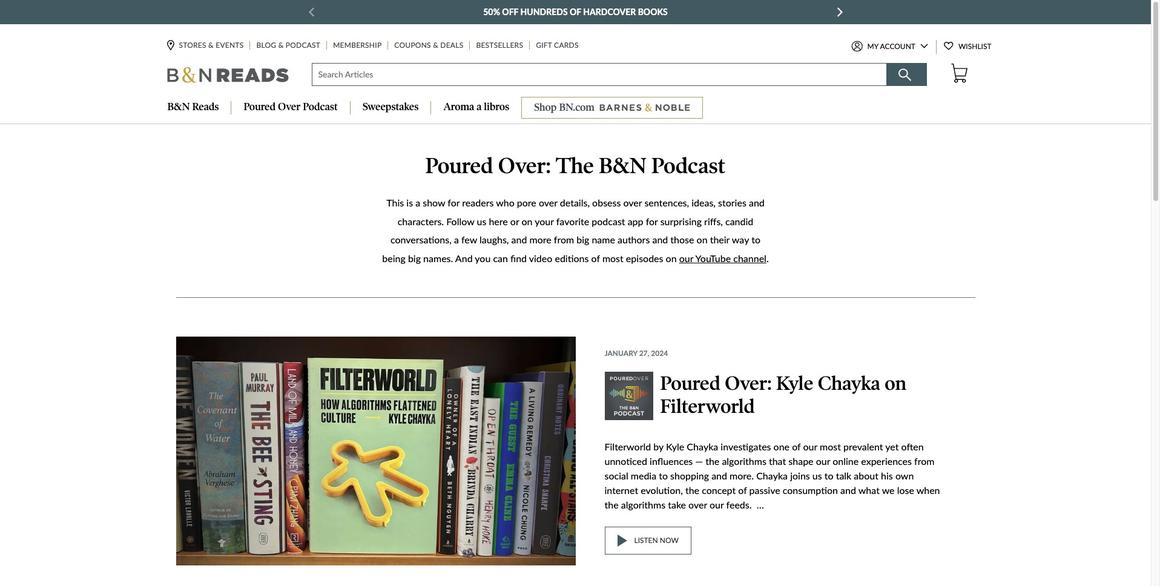 Task type: describe. For each thing, give the bounding box(es) containing it.
Search Articles text field
[[312, 64, 887, 85]]

blog & podcast link
[[250, 41, 327, 50]]

prevalent
[[844, 441, 884, 453]]

favorite
[[557, 216, 590, 227]]

0 horizontal spatial big
[[408, 253, 421, 264]]

now
[[660, 536, 679, 545]]

sweepstakes
[[363, 101, 419, 113]]

concept
[[702, 485, 736, 496]]

account
[[880, 42, 916, 51]]

membership
[[333, 41, 382, 50]]

this
[[387, 197, 404, 208]]

readers
[[462, 197, 494, 208]]

riffs,
[[705, 216, 723, 227]]

poured for poured over podcast
[[244, 101, 276, 113]]

most inside filterworld by kyle chayka investigates one of our most prevalent yet often unnoticed influences — the algorithms that shape our online experiences from social media to shopping and more. chayka joins us to talk about his own internet evolution, the concept of passive consumption and what we lose when the algorithms take over our feeds.  …
[[820, 441, 841, 453]]

my account
[[868, 42, 916, 51]]

this is a show for readers who pore over details, obsess over sentences, ideas, stories and characters. follow us here or on your favorite podcast app for surprising riffs, candid conversations, a few laughs, and more from big name authors and those on their way to being big names. and you can find video editions of most episodes on
[[382, 197, 765, 264]]

2024
[[651, 349, 668, 358]]

more.
[[730, 470, 754, 482]]

joins
[[791, 470, 810, 482]]

coupons
[[395, 41, 431, 50]]

filterworld by kyle chayka investigates one of our most prevalent yet often unnoticed influences — the algorithms that shape our online experiences from social media to shopping and more. chayka joins us to talk about his own internet evolution, the concept of passive consumption and what we lose when the algorithms take over our feeds.  …
[[605, 441, 940, 511]]

of inside this is a show for readers who pore over details, obsess over sentences, ideas, stories and characters. follow us here or on your favorite podcast app for surprising riffs, candid conversations, a few laughs, and more from big name authors and those on their way to being big names. and you can find video editions of most episodes on
[[592, 253, 600, 264]]

own
[[896, 470, 914, 482]]

0 horizontal spatial the
[[605, 499, 619, 511]]

our down the concept on the bottom
[[710, 499, 724, 511]]

2 vertical spatial podcast
[[652, 153, 726, 179]]

surprising
[[661, 216, 702, 227]]

0 horizontal spatial for
[[448, 197, 460, 208]]

talk
[[836, 470, 852, 482]]

kyle for by
[[666, 441, 685, 453]]

filterworld inside filterworld by kyle chayka investigates one of our most prevalent yet often unnoticed influences — the algorithms that shape our online experiences from social media to shopping and more. chayka joins us to talk about his own internet evolution, the concept of passive consumption and what we lose when the algorithms take over our feeds.  …
[[605, 441, 651, 453]]

who
[[496, 197, 515, 208]]

off
[[502, 7, 519, 17]]

chayka for on
[[818, 372, 881, 395]]

a inside "link"
[[477, 101, 482, 113]]

chayka for investigates
[[687, 441, 719, 453]]

aroma a libros link
[[432, 92, 522, 123]]

stores & events
[[179, 41, 244, 50]]

from inside this is a show for readers who pore over details, obsess over sentences, ideas, stories and characters. follow us here or on your favorite podcast app for surprising riffs, candid conversations, a few laughs, and more from big name authors and those on their way to being big names. and you can find video editions of most episodes on
[[554, 234, 574, 246]]

feeds.  …
[[727, 499, 764, 511]]

when
[[917, 485, 940, 496]]

podcast for blog & podcast
[[286, 41, 321, 50]]

1 horizontal spatial over
[[624, 197, 642, 208]]

& for events
[[208, 41, 214, 50]]

poured over: kyle chayka on filterworld
[[661, 372, 907, 418]]

our down those
[[679, 253, 694, 264]]

media
[[631, 470, 657, 482]]

stories
[[719, 197, 747, 208]]

listen now link
[[605, 527, 692, 555]]

us inside this is a show for readers who pore over details, obsess over sentences, ideas, stories and characters. follow us here or on your favorite podcast app for surprising riffs, candid conversations, a few laughs, and more from big name authors and those on their way to being big names. and you can find video editions of most episodes on
[[477, 216, 487, 227]]

gift
[[536, 41, 552, 50]]

b&n reads
[[168, 101, 219, 113]]

lose
[[898, 485, 915, 496]]

app
[[628, 216, 644, 227]]

coupons & deals link
[[388, 41, 470, 50]]

0 horizontal spatial algorithms
[[621, 499, 666, 511]]

hardcover
[[584, 7, 636, 17]]

here
[[489, 216, 508, 227]]

january 27, 2024
[[605, 349, 668, 358]]

the
[[556, 153, 594, 179]]

way
[[732, 234, 749, 246]]

candid
[[726, 216, 754, 227]]

shop bn.com
[[534, 101, 595, 113]]

50% off hundreds of hardcover books
[[484, 7, 668, 17]]

about
[[854, 470, 879, 482]]

0 vertical spatial big
[[577, 234, 590, 246]]

his
[[881, 470, 893, 482]]

of down 'more.'
[[739, 485, 747, 496]]

us inside filterworld by kyle chayka investigates one of our most prevalent yet often unnoticed influences — the algorithms that shape our online experiences from social media to shopping and more. chayka joins us to talk about his own internet evolution, the concept of passive consumption and what we lose when the algorithms take over our feeds.  …
[[813, 470, 822, 482]]

editions
[[555, 253, 589, 264]]

stores
[[179, 41, 206, 50]]

podcast for poured over podcast
[[303, 101, 338, 113]]

investigates
[[721, 441, 771, 453]]

0 horizontal spatial to
[[659, 470, 668, 482]]

yet
[[886, 441, 899, 453]]

over
[[278, 101, 301, 113]]

aroma a libros
[[444, 101, 510, 113]]

and down talk
[[841, 485, 857, 496]]

online
[[833, 456, 859, 467]]

your
[[535, 216, 554, 227]]

poured over: the b&n podcast
[[426, 153, 726, 179]]

video
[[529, 253, 553, 264]]

cards
[[554, 41, 579, 50]]

membership link
[[327, 41, 388, 50]]

channel
[[734, 253, 767, 264]]

27,
[[639, 349, 650, 358]]

.
[[767, 253, 769, 264]]

blog
[[257, 41, 276, 50]]

experiences
[[862, 456, 912, 467]]

or
[[511, 216, 519, 227]]

our youtube channel link
[[679, 253, 767, 264]]

our right 'shape' at bottom
[[816, 456, 831, 467]]

sweepstakes link
[[351, 92, 431, 123]]

—
[[696, 456, 703, 467]]

you
[[475, 253, 491, 264]]

0 horizontal spatial over
[[539, 197, 558, 208]]

wishlist link
[[937, 40, 992, 54]]



Task type: vqa. For each thing, say whether or not it's contained in the screenshot.
more
yes



Task type: locate. For each thing, give the bounding box(es) containing it.
to left talk
[[825, 470, 834, 482]]

over: for the
[[498, 153, 551, 179]]

b&n reads link
[[155, 92, 231, 123]]

often
[[902, 441, 924, 453]]

episodes
[[626, 253, 664, 264]]

0 vertical spatial poured
[[244, 101, 276, 113]]

the down shopping
[[686, 485, 700, 496]]

aroma
[[444, 101, 474, 113]]

poured over: kyle chayka on filterworld link
[[605, 372, 947, 425]]

b&n left reads
[[168, 101, 190, 113]]

1 vertical spatial big
[[408, 253, 421, 264]]

shape
[[789, 456, 814, 467]]

1 horizontal spatial us
[[813, 470, 822, 482]]

1 vertical spatial kyle
[[666, 441, 685, 453]]

over right take
[[689, 499, 708, 511]]

to up the evolution,
[[659, 470, 668, 482]]

for right app
[[646, 216, 658, 227]]

podcast right blog
[[286, 41, 321, 50]]

1 horizontal spatial b&n
[[599, 153, 647, 179]]

over: inside poured over: kyle chayka on filterworld
[[725, 372, 772, 395]]

0 horizontal spatial most
[[603, 253, 624, 264]]

1 vertical spatial for
[[646, 216, 658, 227]]

for right show
[[448, 197, 460, 208]]

0 vertical spatial for
[[448, 197, 460, 208]]

1 horizontal spatial big
[[577, 234, 590, 246]]

for
[[448, 197, 460, 208], [646, 216, 658, 227]]

2 vertical spatial a
[[454, 234, 459, 246]]

b&n reads image
[[167, 66, 289, 83]]

0 vertical spatial filterworld
[[661, 395, 755, 418]]

shopping
[[671, 470, 709, 482]]

b&n up obsess
[[599, 153, 647, 179]]

2 horizontal spatial poured
[[661, 372, 721, 395]]

0 vertical spatial a
[[477, 101, 482, 113]]

a left libros
[[477, 101, 482, 113]]

1 horizontal spatial a
[[454, 234, 459, 246]]

0 vertical spatial algorithms
[[722, 456, 767, 467]]

we
[[882, 485, 895, 496]]

0 vertical spatial chayka
[[818, 372, 881, 395]]

podcast
[[592, 216, 626, 227]]

& left deals
[[433, 41, 439, 50]]

passive
[[750, 485, 781, 496]]

social
[[605, 470, 629, 482]]

my
[[868, 42, 879, 51]]

poured up readers
[[426, 153, 493, 179]]

group image
[[600, 104, 691, 112]]

hundreds
[[521, 7, 568, 17]]

the right —
[[706, 456, 720, 467]]

evolution,
[[641, 485, 683, 496]]

1 & from the left
[[208, 41, 214, 50]]

0 horizontal spatial from
[[554, 234, 574, 246]]

0 vertical spatial podcast
[[286, 41, 321, 50]]

1 horizontal spatial poured
[[426, 153, 493, 179]]

2 horizontal spatial to
[[825, 470, 834, 482]]

details,
[[560, 197, 590, 208]]

filterworld up unnoticed
[[605, 441, 651, 453]]

0 horizontal spatial a
[[416, 197, 420, 208]]

coupons & deals
[[395, 41, 464, 50]]

filterworld inside poured over: kyle chayka on filterworld
[[661, 395, 755, 418]]

0 horizontal spatial chayka
[[687, 441, 719, 453]]

& for deals
[[433, 41, 439, 50]]

wishlist
[[959, 42, 992, 51]]

gift cards link
[[530, 41, 579, 50]]

laughs,
[[480, 234, 509, 246]]

50%
[[484, 7, 500, 17]]

listen
[[635, 536, 658, 545]]

poured
[[244, 101, 276, 113], [426, 153, 493, 179], [661, 372, 721, 395]]

and left those
[[653, 234, 668, 246]]

being
[[382, 253, 406, 264]]

shop
[[534, 101, 557, 113]]

1 vertical spatial over:
[[725, 372, 772, 395]]

1 vertical spatial poured
[[426, 153, 493, 179]]

1 horizontal spatial the
[[686, 485, 700, 496]]

filterworld
[[661, 395, 755, 418], [605, 441, 651, 453]]

& right stores
[[208, 41, 214, 50]]

most inside this is a show for readers who pore over details, obsess over sentences, ideas, stories and characters. follow us here or on your favorite podcast app for surprising riffs, candid conversations, a few laughs, and more from big name authors and those on their way to being big names. and you can find video editions of most episodes on
[[603, 253, 624, 264]]

those
[[671, 234, 695, 246]]

1 vertical spatial podcast
[[303, 101, 338, 113]]

poured down 2024
[[661, 372, 721, 395]]

0 vertical spatial b&n
[[168, 101, 190, 113]]

influences
[[650, 456, 693, 467]]

1 vertical spatial the
[[686, 485, 700, 496]]

books
[[638, 7, 668, 17]]

filterworld up —
[[661, 395, 755, 418]]

a left few
[[454, 234, 459, 246]]

can
[[493, 253, 508, 264]]

1 horizontal spatial from
[[915, 456, 935, 467]]

most down name
[[603, 253, 624, 264]]

characters. follow
[[398, 216, 475, 227]]

from down often
[[915, 456, 935, 467]]

obsess
[[593, 197, 621, 208]]

most up online
[[820, 441, 841, 453]]

algorithms down investigates
[[722, 456, 767, 467]]

2 horizontal spatial chayka
[[818, 372, 881, 395]]

0 vertical spatial most
[[603, 253, 624, 264]]

1 vertical spatial from
[[915, 456, 935, 467]]

of
[[570, 7, 581, 17], [592, 253, 600, 264], [792, 441, 801, 453], [739, 485, 747, 496]]

listen now
[[635, 536, 679, 545]]

us left here
[[477, 216, 487, 227]]

and right stories
[[749, 197, 765, 208]]

big down conversations,
[[408, 253, 421, 264]]

on inside poured over: kyle chayka on filterworld
[[885, 372, 907, 395]]

1 horizontal spatial chayka
[[757, 470, 788, 482]]

bn.com
[[559, 101, 595, 113]]

conversations,
[[391, 234, 452, 246]]

search image
[[899, 68, 914, 84]]

poured inside poured over: kyle chayka on filterworld
[[661, 372, 721, 395]]

0 vertical spatial from
[[554, 234, 574, 246]]

3 & from the left
[[433, 41, 439, 50]]

1 vertical spatial a
[[416, 197, 420, 208]]

a
[[477, 101, 482, 113], [416, 197, 420, 208], [454, 234, 459, 246]]

& right blog
[[278, 41, 284, 50]]

b&n inside "link"
[[168, 101, 190, 113]]

our up 'shape' at bottom
[[804, 441, 818, 453]]

barnes & noble podcast image
[[605, 372, 653, 421]]

2 vertical spatial the
[[605, 499, 619, 511]]

their
[[710, 234, 730, 246]]

to
[[752, 234, 761, 246], [659, 470, 668, 482], [825, 470, 834, 482]]

2 horizontal spatial over
[[689, 499, 708, 511]]

of down name
[[592, 253, 600, 264]]

few
[[462, 234, 477, 246]]

over up your
[[539, 197, 558, 208]]

cart image
[[951, 64, 968, 83]]

1 vertical spatial algorithms
[[621, 499, 666, 511]]

to right the way
[[752, 234, 761, 246]]

algorithms down the evolution,
[[621, 499, 666, 511]]

to inside this is a show for readers who pore over details, obsess over sentences, ideas, stories and characters. follow us here or on your favorite podcast app for surprising riffs, candid conversations, a few laughs, and more from big name authors and those on their way to being big names. and you can find video editions of most episodes on
[[752, 234, 761, 246]]

1 horizontal spatial kyle
[[777, 372, 814, 395]]

from inside filterworld by kyle chayka investigates one of our most prevalent yet often unnoticed influences — the algorithms that shape our online experiences from social media to shopping and more. chayka joins us to talk about his own internet evolution, the concept of passive consumption and what we lose when the algorithms take over our feeds.  …
[[915, 456, 935, 467]]

0 horizontal spatial poured
[[244, 101, 276, 113]]

1 horizontal spatial filterworld
[[661, 395, 755, 418]]

a right is
[[416, 197, 420, 208]]

0 vertical spatial kyle
[[777, 372, 814, 395]]

and up the concept on the bottom
[[712, 470, 728, 482]]

blog & podcast
[[257, 41, 321, 50]]

poured for poured over: the b&n podcast
[[426, 153, 493, 179]]

what
[[859, 485, 880, 496]]

0 vertical spatial the
[[706, 456, 720, 467]]

of right one
[[792, 441, 801, 453]]

kyle
[[777, 372, 814, 395], [666, 441, 685, 453]]

1 horizontal spatial over:
[[725, 372, 772, 395]]

poured over podcast
[[244, 101, 338, 113]]

0 vertical spatial us
[[477, 216, 487, 227]]

one
[[774, 441, 790, 453]]

0 horizontal spatial us
[[477, 216, 487, 227]]

podcast
[[286, 41, 321, 50], [303, 101, 338, 113], [652, 153, 726, 179]]

2 horizontal spatial &
[[433, 41, 439, 50]]

1 horizontal spatial for
[[646, 216, 658, 227]]

1 horizontal spatial algorithms
[[722, 456, 767, 467]]

poured over podcast link
[[232, 92, 350, 123]]

1 vertical spatial filterworld
[[605, 441, 651, 453]]

0 vertical spatial over:
[[498, 153, 551, 179]]

podcast up ideas,
[[652, 153, 726, 179]]

2 horizontal spatial the
[[706, 456, 720, 467]]

1 horizontal spatial &
[[278, 41, 284, 50]]

& for podcast
[[278, 41, 284, 50]]

deals
[[441, 41, 464, 50]]

reads
[[192, 101, 219, 113]]

libros
[[484, 101, 510, 113]]

poured inside 'link'
[[244, 101, 276, 113]]

the down internet
[[605, 499, 619, 511]]

1 vertical spatial most
[[820, 441, 841, 453]]

over inside filterworld by kyle chayka investigates one of our most prevalent yet often unnoticed influences — the algorithms that shape our online experiences from social media to shopping and more. chayka joins us to talk about his own internet evolution, the concept of passive consumption and what we lose when the algorithms take over our feeds.  …
[[689, 499, 708, 511]]

2 & from the left
[[278, 41, 284, 50]]

2 vertical spatial poured
[[661, 372, 721, 395]]

0 horizontal spatial &
[[208, 41, 214, 50]]

us up consumption
[[813, 470, 822, 482]]

0 horizontal spatial kyle
[[666, 441, 685, 453]]

find
[[511, 253, 527, 264]]

1 horizontal spatial to
[[752, 234, 761, 246]]

from
[[554, 234, 574, 246], [915, 456, 935, 467]]

show
[[423, 197, 445, 208]]

1 vertical spatial us
[[813, 470, 822, 482]]

podcast right over
[[303, 101, 338, 113]]

poured left over
[[244, 101, 276, 113]]

poured for poured over: kyle chayka on filterworld
[[661, 372, 721, 395]]

kyle inside filterworld by kyle chayka investigates one of our most prevalent yet often unnoticed influences — the algorithms that shape our online experiences from social media to shopping and more. chayka joins us to talk about his own internet evolution, the concept of passive consumption and what we lose when the algorithms take over our feeds.  …
[[666, 441, 685, 453]]

0 horizontal spatial over:
[[498, 153, 551, 179]]

kyle inside poured over: kyle chayka on filterworld
[[777, 372, 814, 395]]

on
[[522, 216, 533, 227], [697, 234, 708, 246], [666, 253, 677, 264], [885, 372, 907, 395]]

that
[[769, 456, 786, 467]]

big left name
[[577, 234, 590, 246]]

2 horizontal spatial a
[[477, 101, 482, 113]]

0 horizontal spatial b&n
[[168, 101, 190, 113]]

pore
[[517, 197, 537, 208]]

1 horizontal spatial most
[[820, 441, 841, 453]]

over up app
[[624, 197, 642, 208]]

the
[[706, 456, 720, 467], [686, 485, 700, 496], [605, 499, 619, 511]]

youtube
[[696, 253, 731, 264]]

from up "editions"
[[554, 234, 574, 246]]

of right hundreds
[[570, 7, 581, 17]]

podcast inside 'link'
[[303, 101, 338, 113]]

1 vertical spatial chayka
[[687, 441, 719, 453]]

my account link
[[851, 40, 936, 54]]

sentences,
[[645, 197, 689, 208]]

algorithms
[[722, 456, 767, 467], [621, 499, 666, 511]]

us
[[477, 216, 487, 227], [813, 470, 822, 482]]

take
[[668, 499, 686, 511]]

kyle for over:
[[777, 372, 814, 395]]

our youtube channel .
[[679, 253, 769, 264]]

chayka inside poured over: kyle chayka on filterworld
[[818, 372, 881, 395]]

and
[[749, 197, 765, 208], [512, 234, 527, 246], [653, 234, 668, 246], [712, 470, 728, 482], [841, 485, 857, 496]]

over: for kyle
[[725, 372, 772, 395]]

and up find
[[512, 234, 527, 246]]

0 horizontal spatial filterworld
[[605, 441, 651, 453]]

2 vertical spatial chayka
[[757, 470, 788, 482]]

1 vertical spatial b&n
[[599, 153, 647, 179]]

stores & events link
[[167, 40, 250, 51]]

unnoticed
[[605, 456, 648, 467]]

over:
[[498, 153, 551, 179], [725, 372, 772, 395]]



